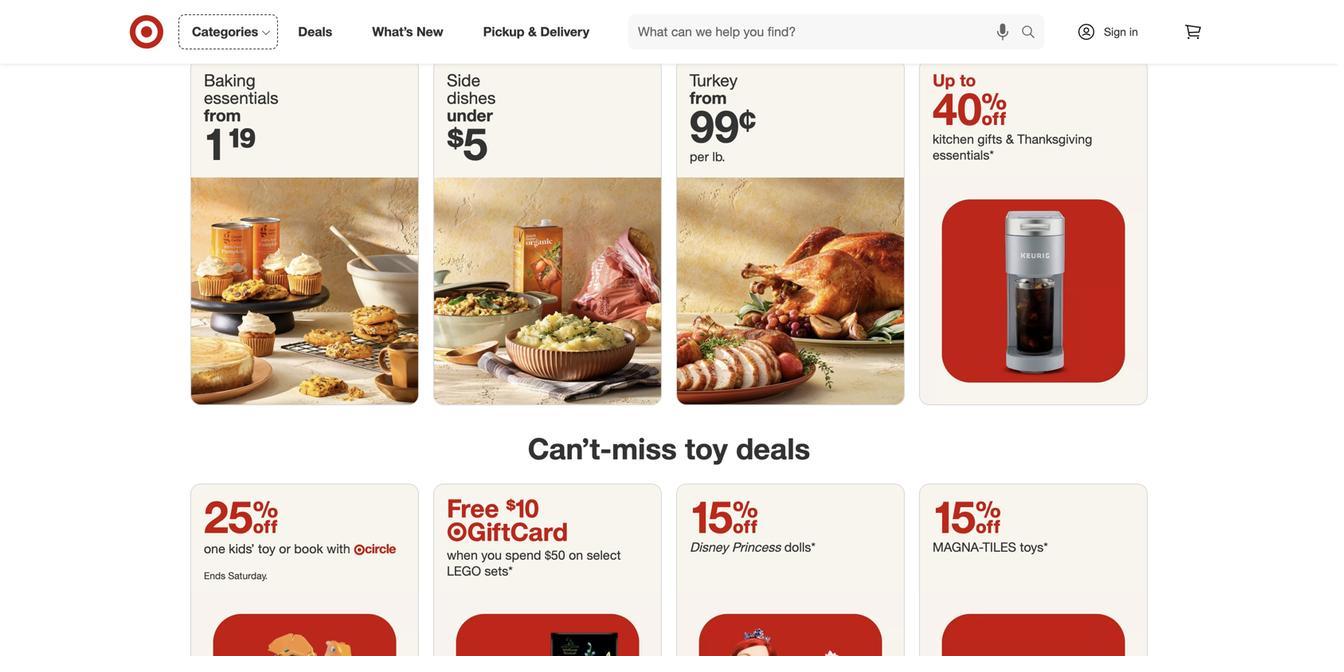 Task type: locate. For each thing, give the bounding box(es) containing it.
dish up for less image
[[191, 0, 1148, 47]]

thanksgiving
[[1018, 131, 1093, 147]]

search
[[1015, 26, 1053, 41]]

what's new link
[[359, 14, 464, 49]]

15 for 15 magna-tiles toys*
[[933, 490, 1002, 544]]

from
[[690, 88, 727, 108], [204, 105, 241, 126]]

toy right "miss"
[[685, 431, 728, 467]]

15 magna-tiles toys*
[[933, 490, 1049, 555]]

99¢
[[690, 99, 757, 153]]

&
[[528, 24, 537, 40], [1006, 131, 1015, 147]]

1 vertical spatial toy
[[258, 541, 276, 557]]

& right gifts
[[1006, 131, 1015, 147]]

categories
[[192, 24, 258, 40]]

pickup & delivery
[[483, 24, 590, 40]]

dolls*
[[785, 540, 816, 555]]

0 horizontal spatial from
[[204, 105, 241, 126]]

& right pickup
[[528, 24, 537, 40]]

1 horizontal spatial from
[[690, 88, 727, 108]]

kitchen gifts & thanksgiving essentials*
[[933, 131, 1093, 163]]

ends
[[204, 570, 226, 582]]

in
[[1130, 25, 1139, 39]]

sets*
[[485, 564, 513, 579]]

ends saturday.
[[204, 570, 268, 582]]

deals
[[298, 24, 333, 40]]

per
[[690, 149, 709, 165]]

toy left or
[[258, 541, 276, 557]]

baking essentials from
[[204, 70, 279, 126]]

1 horizontal spatial 15
[[933, 490, 1002, 544]]

essentials
[[204, 88, 279, 108]]

under
[[447, 105, 493, 126]]

1 horizontal spatial toy
[[685, 431, 728, 467]]

select
[[587, 548, 621, 564]]

what's
[[372, 24, 413, 40]]

0 horizontal spatial 15
[[690, 490, 759, 544]]

pickup & delivery link
[[470, 14, 610, 49]]

1 vertical spatial &
[[1006, 131, 1015, 147]]

1 horizontal spatial &
[[1006, 131, 1015, 147]]

2 15 from the left
[[933, 490, 1002, 544]]

15
[[690, 490, 759, 544], [933, 490, 1002, 544]]

up
[[933, 70, 956, 90]]

one
[[204, 541, 225, 557]]

delivery
[[541, 24, 590, 40]]

toy for deals
[[685, 431, 728, 467]]

$5
[[447, 116, 488, 171]]

0 vertical spatial &
[[528, 24, 537, 40]]

miss
[[612, 431, 677, 467]]

kitchen
[[933, 131, 975, 147]]

one kids' toy or book with
[[204, 541, 354, 557]]

sign in link
[[1064, 14, 1164, 49]]

turkey
[[690, 70, 738, 90]]

when
[[447, 548, 478, 564]]

0 vertical spatial toy
[[685, 431, 728, 467]]

dishes
[[447, 88, 496, 108]]

15 for 15
[[690, 490, 759, 544]]

What can we help you find? suggestions appear below search field
[[629, 14, 1026, 49]]

kids'
[[229, 541, 255, 557]]

disney
[[690, 540, 729, 555]]

1 15 from the left
[[690, 490, 759, 544]]

19
[[227, 116, 256, 171]]

per lb.
[[690, 149, 726, 165]]

toy
[[685, 431, 728, 467], [258, 541, 276, 557]]

on
[[569, 548, 584, 564]]

15 inside 15 magna-tiles toys*
[[933, 490, 1002, 544]]

baking
[[204, 70, 256, 90]]

toy for or
[[258, 541, 276, 557]]

0 horizontal spatial toy
[[258, 541, 276, 557]]

from inside the turkey from
[[690, 88, 727, 108]]



Task type: describe. For each thing, give the bounding box(es) containing it.
you
[[482, 548, 502, 564]]

1 19
[[204, 116, 256, 171]]

new
[[417, 24, 444, 40]]

can't-
[[528, 431, 612, 467]]

lb.
[[713, 149, 726, 165]]

turkey from
[[690, 70, 738, 108]]

gifts
[[978, 131, 1003, 147]]

sign in
[[1105, 25, 1139, 39]]

princess dolls*
[[732, 540, 816, 555]]

can't-miss toy deals
[[528, 431, 811, 467]]

$10
[[506, 493, 539, 524]]

lego
[[447, 564, 481, 579]]

from inside baking essentials from
[[204, 105, 241, 126]]

sign
[[1105, 25, 1127, 39]]

up to
[[933, 70, 977, 90]]

essentials*
[[933, 147, 995, 163]]

free $10 ¬giftcard when you spend $50 on select lego sets*
[[447, 493, 621, 579]]

or
[[279, 541, 291, 557]]

side
[[447, 70, 481, 90]]

search button
[[1015, 14, 1053, 53]]

pickup
[[483, 24, 525, 40]]

toys*
[[1021, 540, 1049, 555]]

tiles
[[983, 540, 1017, 555]]

book
[[294, 541, 323, 557]]

free
[[447, 493, 499, 524]]

deals link
[[285, 14, 352, 49]]

circle
[[365, 541, 396, 557]]

40
[[933, 81, 1008, 135]]

to
[[961, 70, 977, 90]]

25
[[204, 490, 278, 544]]

categories link
[[179, 14, 278, 49]]

¬giftcard
[[447, 517, 568, 548]]

magna-
[[933, 540, 983, 555]]

1
[[204, 116, 227, 171]]

0 horizontal spatial &
[[528, 24, 537, 40]]

saturday.
[[228, 570, 268, 582]]

what's new
[[372, 24, 444, 40]]

& inside the kitchen gifts & thanksgiving essentials*
[[1006, 131, 1015, 147]]

$50
[[545, 548, 566, 564]]

ends saturday image
[[191, 593, 418, 657]]

spend
[[506, 548, 542, 564]]

with
[[327, 541, 350, 557]]

side dishes under
[[447, 70, 496, 126]]

princess
[[732, 540, 781, 555]]

deals
[[736, 431, 811, 467]]



Task type: vqa. For each thing, say whether or not it's contained in the screenshot.
on
yes



